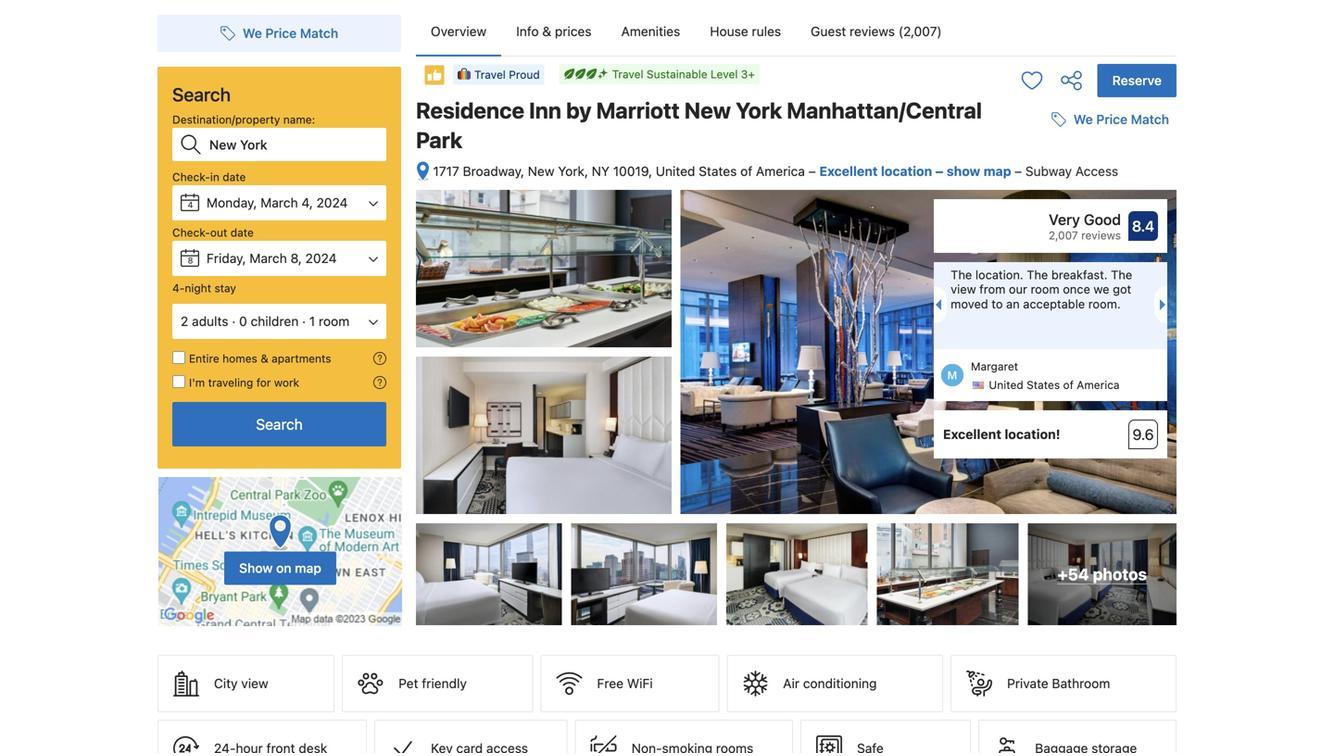 Task type: locate. For each thing, give the bounding box(es) containing it.
air
[[783, 676, 800, 691]]

valign  initial image
[[423, 64, 446, 86]]

1 horizontal spatial &
[[542, 24, 551, 39]]

0 vertical spatial excellent
[[820, 164, 878, 179]]

1 check- from the top
[[172, 170, 210, 183]]

0 vertical spatial we price match
[[243, 25, 338, 41]]

united states of america
[[989, 379, 1120, 392]]

march
[[261, 195, 298, 210], [250, 251, 287, 266]]

2024 right 4,
[[316, 195, 348, 210]]

we price match button down reserve button
[[1044, 103, 1177, 136]]

reserve button
[[1098, 64, 1177, 97]]

travel left the proud
[[474, 68, 506, 81]]

+54 photos
[[1058, 565, 1147, 584]]

0 horizontal spatial map
[[295, 561, 321, 576]]

0 vertical spatial map
[[984, 164, 1011, 179]]

1 the from the left
[[951, 268, 972, 282]]

the up 'got'
[[1111, 268, 1132, 282]]

check- down 4
[[172, 226, 210, 239]]

1 vertical spatial march
[[250, 251, 287, 266]]

next image
[[1160, 299, 1171, 311]]

search up destination/property
[[172, 83, 231, 105]]

&
[[542, 24, 551, 39], [261, 352, 268, 365]]

overview
[[431, 24, 487, 39]]

0 vertical spatial we
[[243, 25, 262, 41]]

united right 10019,
[[656, 164, 695, 179]]

the up our on the right top of page
[[1027, 268, 1048, 282]]

we price match button up name:
[[213, 17, 346, 50]]

rules
[[752, 24, 781, 39]]

of down acceptable
[[1063, 379, 1074, 392]]

0 horizontal spatial of
[[740, 164, 753, 179]]

info
[[516, 24, 539, 39]]

view up moved
[[951, 282, 976, 296]]

match up name:
[[300, 25, 338, 41]]

0 vertical spatial search
[[172, 83, 231, 105]]

0 horizontal spatial view
[[241, 676, 268, 691]]

0 vertical spatial match
[[300, 25, 338, 41]]

0 horizontal spatial –
[[809, 164, 816, 179]]

0 vertical spatial 2024
[[316, 195, 348, 210]]

search down work
[[256, 416, 303, 433]]

residence
[[416, 97, 524, 123]]

private
[[1007, 676, 1049, 691]]

0 horizontal spatial we price match
[[243, 25, 338, 41]]

1 vertical spatial united
[[989, 379, 1024, 392]]

–
[[809, 164, 816, 179], [936, 164, 944, 179], [1015, 164, 1022, 179]]

room up acceptable
[[1031, 282, 1060, 296]]

pet
[[399, 676, 418, 691]]

excellent left location!
[[943, 427, 1002, 442]]

the
[[951, 268, 972, 282], [1027, 268, 1048, 282], [1111, 268, 1132, 282]]

0 horizontal spatial ·
[[232, 314, 236, 329]]

3 the from the left
[[1111, 268, 1132, 282]]

reviews inside very good 2,007 reviews
[[1081, 229, 1121, 242]]

1 vertical spatial check-
[[172, 226, 210, 239]]

1 vertical spatial view
[[241, 676, 268, 691]]

1 horizontal spatial we
[[1074, 112, 1093, 127]]

room
[[1031, 282, 1060, 296], [319, 314, 350, 329]]

1 horizontal spatial price
[[1096, 112, 1128, 127]]

match down reserve button
[[1131, 112, 1169, 127]]

1 horizontal spatial united
[[989, 379, 1024, 392]]

march left 4,
[[261, 195, 298, 210]]

(2,007)
[[899, 24, 942, 39]]

1 horizontal spatial room
[[1031, 282, 1060, 296]]

we price match up name:
[[243, 25, 338, 41]]

in
[[210, 170, 219, 183]]

map right on
[[295, 561, 321, 576]]

we price match down reserve button
[[1074, 112, 1169, 127]]

destination/property
[[172, 113, 280, 126]]

1 horizontal spatial states
[[1027, 379, 1060, 392]]

2 horizontal spatial –
[[1015, 164, 1022, 179]]

march for friday,
[[250, 251, 287, 266]]

price inside search section
[[265, 25, 297, 41]]

4
[[188, 200, 193, 210]]

0 horizontal spatial &
[[261, 352, 268, 365]]

1 horizontal spatial we price match button
[[1044, 103, 1177, 136]]

1 horizontal spatial we price match
[[1074, 112, 1169, 127]]

we'll show you stays where you can have the entire place to yourself image
[[373, 352, 386, 365], [373, 352, 386, 365]]

good
[[1084, 211, 1121, 229]]

0 vertical spatial reviews
[[850, 24, 895, 39]]

0 vertical spatial room
[[1031, 282, 1060, 296]]

travel up marriott on the top of page
[[612, 68, 644, 81]]

0 horizontal spatial price
[[265, 25, 297, 41]]

guest
[[811, 24, 846, 39]]

if you select this option, we'll show you popular business travel features like breakfast, wifi and free parking. image
[[373, 376, 386, 389], [373, 376, 386, 389]]

location
[[881, 164, 932, 179]]

price up name:
[[265, 25, 297, 41]]

access
[[1076, 164, 1119, 179]]

0 horizontal spatial excellent
[[820, 164, 878, 179]]

0 horizontal spatial match
[[300, 25, 338, 41]]

we up access
[[1074, 112, 1093, 127]]

· left the 0 on the left top of page
[[232, 314, 236, 329]]

0 horizontal spatial travel
[[474, 68, 506, 81]]

date for check-in date
[[223, 170, 246, 183]]

match for the bottom we price match dropdown button
[[1131, 112, 1169, 127]]

price for the bottom we price match dropdown button
[[1096, 112, 1128, 127]]

0
[[239, 314, 247, 329]]

view inside the location. the breakfast. the view from our room once we got moved to an acceptable room.
[[951, 282, 976, 296]]

america down york
[[756, 164, 805, 179]]

room inside the location. the breakfast. the view from our room once we got moved to an acceptable room.
[[1031, 282, 1060, 296]]

1 vertical spatial new
[[528, 164, 555, 179]]

states
[[699, 164, 737, 179], [1027, 379, 1060, 392]]

check-
[[172, 170, 210, 183], [172, 226, 210, 239]]

date right out
[[230, 226, 254, 239]]

free wifi
[[597, 676, 653, 691]]

york,
[[558, 164, 588, 179]]

of down york
[[740, 164, 753, 179]]

1 vertical spatial price
[[1096, 112, 1128, 127]]

search button
[[172, 402, 386, 447]]

4-
[[172, 282, 185, 295]]

0 vertical spatial new
[[685, 97, 731, 123]]

1 horizontal spatial of
[[1063, 379, 1074, 392]]

ny
[[592, 164, 610, 179]]

1 horizontal spatial travel
[[612, 68, 644, 81]]

amenities
[[621, 24, 680, 39]]

monday, march 4, 2024
[[207, 195, 348, 210]]

check- for out
[[172, 226, 210, 239]]

we price match inside search section
[[243, 25, 338, 41]]

1 vertical spatial date
[[230, 226, 254, 239]]

1717 broadway, new york, ny 10019, united states of america – excellent location – show map – subway access
[[433, 164, 1119, 179]]

2 check- from the top
[[172, 226, 210, 239]]

search inside button
[[256, 416, 303, 433]]

1 horizontal spatial match
[[1131, 112, 1169, 127]]

name:
[[283, 113, 315, 126]]

1 vertical spatial &
[[261, 352, 268, 365]]

1 horizontal spatial –
[[936, 164, 944, 179]]

i'm
[[189, 376, 205, 389]]

states down the residence inn by marriott new york manhattan/central park
[[699, 164, 737, 179]]

1 vertical spatial reviews
[[1081, 229, 1121, 242]]

we inside search section
[[243, 25, 262, 41]]

1 vertical spatial we price match button
[[1044, 103, 1177, 136]]

0 horizontal spatial new
[[528, 164, 555, 179]]

new
[[685, 97, 731, 123], [528, 164, 555, 179]]

0 vertical spatial states
[[699, 164, 737, 179]]

0 horizontal spatial we
[[243, 25, 262, 41]]

1 horizontal spatial excellent
[[943, 427, 1002, 442]]

1 horizontal spatial new
[[685, 97, 731, 123]]

1 horizontal spatial view
[[951, 282, 976, 296]]

from
[[980, 282, 1006, 296]]

0 vertical spatial date
[[223, 170, 246, 183]]

date for check-out date
[[230, 226, 254, 239]]

show
[[239, 561, 273, 576]]

view right city
[[241, 676, 268, 691]]

view inside button
[[241, 676, 268, 691]]

1 horizontal spatial search
[[256, 416, 303, 433]]

1 horizontal spatial the
[[1027, 268, 1048, 282]]

new left york,
[[528, 164, 555, 179]]

0 vertical spatial march
[[261, 195, 298, 210]]

states up location!
[[1027, 379, 1060, 392]]

reviews down good
[[1081, 229, 1121, 242]]

0 vertical spatial we price match button
[[213, 17, 346, 50]]

friday, march 8, 2024
[[207, 251, 337, 266]]

1 horizontal spatial ·
[[302, 314, 306, 329]]

bathroom
[[1052, 676, 1110, 691]]

date
[[223, 170, 246, 183], [230, 226, 254, 239]]

search section
[[150, 0, 409, 627]]

& right info
[[542, 24, 551, 39]]

date right in
[[223, 170, 246, 183]]

1 travel from the left
[[612, 68, 644, 81]]

map inside search section
[[295, 561, 321, 576]]

1
[[309, 314, 315, 329]]

united down margaret
[[989, 379, 1024, 392]]

1 vertical spatial we price match
[[1074, 112, 1169, 127]]

9.6
[[1133, 426, 1154, 443]]

room right 1
[[319, 314, 350, 329]]

0 horizontal spatial the
[[951, 268, 972, 282]]

moved
[[951, 297, 988, 311]]

· left 1
[[302, 314, 306, 329]]

private bathroom button
[[951, 655, 1177, 713]]

search
[[172, 83, 231, 105], [256, 416, 303, 433]]

america
[[756, 164, 805, 179], [1077, 379, 1120, 392]]

1717
[[433, 164, 459, 179]]

1 vertical spatial america
[[1077, 379, 1120, 392]]

an
[[1006, 297, 1020, 311]]

excellent left location
[[820, 164, 878, 179]]

1 vertical spatial we
[[1074, 112, 1093, 127]]

match inside search section
[[300, 25, 338, 41]]

match for left we price match dropdown button
[[300, 25, 338, 41]]

8,
[[290, 251, 302, 266]]

2 · from the left
[[302, 314, 306, 329]]

overview link
[[416, 7, 501, 56]]

& up for
[[261, 352, 268, 365]]

guest reviews (2,007)
[[811, 24, 942, 39]]

price for left we price match dropdown button
[[265, 25, 297, 41]]

0 vertical spatial &
[[542, 24, 551, 39]]

2024 for friday, march 8, 2024
[[305, 251, 337, 266]]

2024 right the 8,
[[305, 251, 337, 266]]

view
[[951, 282, 976, 296], [241, 676, 268, 691]]

once
[[1063, 282, 1090, 296]]

0 vertical spatial price
[[265, 25, 297, 41]]

0 vertical spatial view
[[951, 282, 976, 296]]

map right show
[[984, 164, 1011, 179]]

price down reserve button
[[1096, 112, 1128, 127]]

1 vertical spatial map
[[295, 561, 321, 576]]

travel for travel proud
[[474, 68, 506, 81]]

the up moved
[[951, 268, 972, 282]]

0 vertical spatial of
[[740, 164, 753, 179]]

america down room.
[[1077, 379, 1120, 392]]

we price match button
[[213, 17, 346, 50], [1044, 103, 1177, 136]]

0 horizontal spatial reviews
[[850, 24, 895, 39]]

0 horizontal spatial room
[[319, 314, 350, 329]]

1 vertical spatial match
[[1131, 112, 1169, 127]]

2 travel from the left
[[474, 68, 506, 81]]

1 horizontal spatial reviews
[[1081, 229, 1121, 242]]

2024
[[316, 195, 348, 210], [305, 251, 337, 266]]

0 vertical spatial america
[[756, 164, 805, 179]]

we price match
[[243, 25, 338, 41], [1074, 112, 1169, 127]]

1 vertical spatial search
[[256, 416, 303, 433]]

check- up 4
[[172, 170, 210, 183]]

march left the 8,
[[250, 251, 287, 266]]

reviews right guest
[[850, 24, 895, 39]]

previous image
[[930, 299, 941, 311]]

photos
[[1093, 565, 1147, 584]]

0 horizontal spatial states
[[699, 164, 737, 179]]

very good 2,007 reviews
[[1049, 211, 1121, 242]]

0 horizontal spatial search
[[172, 83, 231, 105]]

york
[[736, 97, 782, 123]]

excellent location!
[[943, 427, 1061, 442]]

new down level
[[685, 97, 731, 123]]

1 vertical spatial 2024
[[305, 251, 337, 266]]

1 vertical spatial room
[[319, 314, 350, 329]]

room.
[[1088, 297, 1121, 311]]

reviews
[[850, 24, 895, 39], [1081, 229, 1121, 242]]

2 – from the left
[[936, 164, 944, 179]]

2 horizontal spatial the
[[1111, 268, 1132, 282]]

pet friendly button
[[342, 655, 533, 713]]

we up destination/property name:
[[243, 25, 262, 41]]

0 horizontal spatial united
[[656, 164, 695, 179]]

0 vertical spatial check-
[[172, 170, 210, 183]]



Task type: describe. For each thing, give the bounding box(es) containing it.
we for left we price match dropdown button
[[243, 25, 262, 41]]

acceptable
[[1023, 297, 1085, 311]]

4,
[[301, 195, 313, 210]]

click to open map view image
[[416, 161, 430, 182]]

2 adults · 0 children · 1 room
[[181, 314, 350, 329]]

entire
[[189, 352, 219, 365]]

air conditioning
[[783, 676, 877, 691]]

conditioning
[[803, 676, 877, 691]]

park
[[416, 127, 462, 153]]

travel sustainable level 3+
[[612, 68, 755, 81]]

got
[[1113, 282, 1132, 296]]

private bathroom
[[1007, 676, 1110, 691]]

location!
[[1005, 427, 1061, 442]]

0 vertical spatial united
[[656, 164, 695, 179]]

entire homes & apartments
[[189, 352, 331, 365]]

house rules link
[[695, 7, 796, 56]]

homes
[[222, 352, 257, 365]]

subway
[[1026, 164, 1072, 179]]

on
[[276, 561, 291, 576]]

proud
[[509, 68, 540, 81]]

show on map
[[239, 561, 321, 576]]

info & prices
[[516, 24, 592, 39]]

scored 8.4 element
[[1129, 211, 1158, 241]]

we for the bottom we price match dropdown button
[[1074, 112, 1093, 127]]

room inside dropdown button
[[319, 314, 350, 329]]

the location. the breakfast. the view from our room once we got moved to an acceptable room.
[[951, 268, 1132, 311]]

traveling
[[208, 376, 253, 389]]

1 vertical spatial excellent
[[943, 427, 1002, 442]]

+54
[[1058, 565, 1089, 584]]

2 adults · 0 children · 1 room button
[[172, 304, 386, 339]]

city
[[214, 676, 238, 691]]

air conditioning button
[[727, 655, 943, 713]]

2 the from the left
[[1027, 268, 1048, 282]]

monday,
[[207, 195, 257, 210]]

free
[[597, 676, 624, 691]]

check-out date
[[172, 226, 254, 239]]

sustainable
[[647, 68, 708, 81]]

manhattan/central
[[787, 97, 982, 123]]

prices
[[555, 24, 592, 39]]

stay
[[214, 282, 236, 295]]

show
[[947, 164, 980, 179]]

travel proud
[[474, 68, 540, 81]]

march for monday,
[[261, 195, 298, 210]]

10019,
[[613, 164, 652, 179]]

destination/property name:
[[172, 113, 315, 126]]

our
[[1009, 282, 1028, 296]]

1 · from the left
[[232, 314, 236, 329]]

3 – from the left
[[1015, 164, 1022, 179]]

adults
[[192, 314, 228, 329]]

friday,
[[207, 251, 246, 266]]

scored 9.6 element
[[1129, 420, 1158, 450]]

new inside the residence inn by marriott new york manhattan/central park
[[685, 97, 731, 123]]

4-night stay
[[172, 282, 236, 295]]

night
[[185, 282, 211, 295]]

check- for in
[[172, 170, 210, 183]]

house
[[710, 24, 748, 39]]

wifi
[[627, 676, 653, 691]]

info & prices link
[[501, 7, 606, 56]]

city view button
[[158, 655, 335, 713]]

i'm traveling for work
[[189, 376, 299, 389]]

we
[[1094, 282, 1110, 296]]

for
[[256, 376, 271, 389]]

guest reviews (2,007) link
[[796, 7, 957, 56]]

breakfast.
[[1052, 268, 1108, 282]]

excellent location – show map button
[[820, 164, 1015, 179]]

margaret
[[971, 360, 1018, 373]]

1 vertical spatial of
[[1063, 379, 1074, 392]]

+54 photos link
[[1028, 524, 1177, 626]]

8.4
[[1132, 217, 1155, 235]]

1 horizontal spatial map
[[984, 164, 1011, 179]]

work
[[274, 376, 299, 389]]

1 vertical spatial states
[[1027, 379, 1060, 392]]

residence inn by marriott new york manhattan/central park
[[416, 97, 982, 153]]

Where are you going? field
[[202, 128, 386, 161]]

2024 for monday, march 4, 2024
[[316, 195, 348, 210]]

2,007
[[1049, 229, 1078, 242]]

broadway,
[[463, 164, 524, 179]]

0 horizontal spatial we price match button
[[213, 17, 346, 50]]

children
[[251, 314, 299, 329]]

to
[[992, 297, 1003, 311]]

amenities link
[[606, 7, 695, 56]]

1 horizontal spatial america
[[1077, 379, 1120, 392]]

level
[[711, 68, 738, 81]]

city view
[[214, 676, 268, 691]]

by
[[566, 97, 592, 123]]

travel for travel sustainable level 3+
[[612, 68, 644, 81]]

0 horizontal spatial america
[[756, 164, 805, 179]]

rated very good element
[[943, 209, 1121, 231]]

inn
[[529, 97, 561, 123]]

1 – from the left
[[809, 164, 816, 179]]

& inside search section
[[261, 352, 268, 365]]

friendly
[[422, 676, 467, 691]]

house rules
[[710, 24, 781, 39]]

3+
[[741, 68, 755, 81]]

reviews inside guest reviews (2,007) link
[[850, 24, 895, 39]]

marriott
[[596, 97, 680, 123]]

free wifi button
[[541, 655, 719, 713]]



Task type: vqa. For each thing, say whether or not it's contained in the screenshot.
Situated in the best rated area in Honolulu, this hotel has an excellent location score of 9.4's "in"
no



